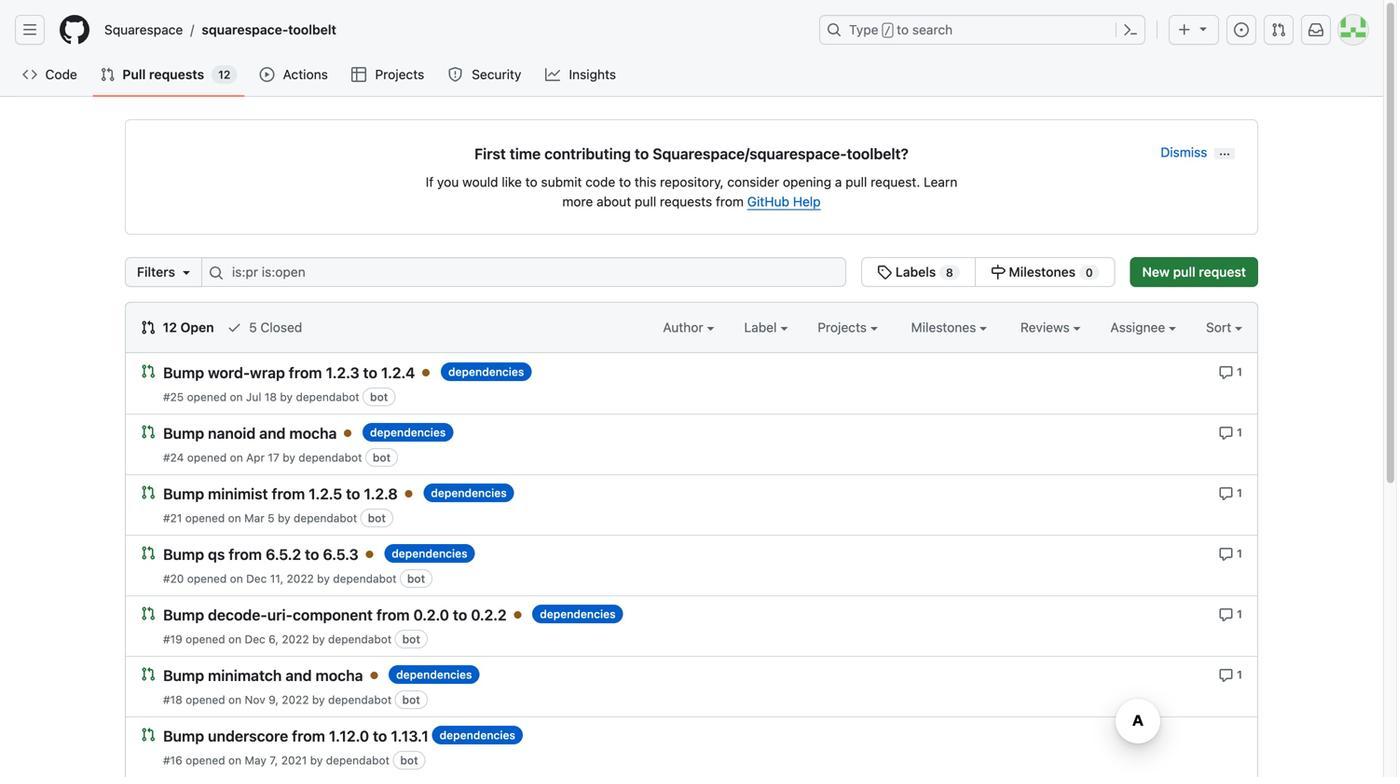 Task type: describe. For each thing, give the bounding box(es) containing it.
6.5.3
[[323, 546, 359, 564]]

open pull request image for bump underscore from 1.12.0 to 1.13.1
[[141, 728, 156, 743]]

dependabot down 1.2.3
[[296, 391, 360, 404]]

#21             opened on mar 5 by dependabot
[[163, 512, 357, 525]]

comment image for bump minimist from 1.2.5 to 1.2.8
[[1219, 487, 1234, 501]]

you
[[437, 174, 459, 190]]

bump decode-uri-component from 0.2.0 to 0.2.2
[[163, 607, 507, 624]]

on for word-
[[230, 391, 243, 404]]

1 for to
[[1237, 366, 1243, 379]]

pending: contributor license agreement is not signed yet. image for bump minimist from 1.2.5 to 1.2.8
[[401, 487, 416, 502]]

open pull request element for bump decode-uri-component from 0.2.0 to 0.2.2
[[141, 606, 156, 621]]

bot for bump qs from 6.5.2 to 6.5.3
[[407, 573, 425, 586]]

minimatch
[[208, 667, 282, 685]]

filters button
[[125, 257, 202, 287]]

more
[[563, 194, 593, 209]]

to left "this"
[[619, 174, 631, 190]]

type
[[849, 22, 879, 37]]

issue opened image
[[1235, 22, 1249, 37]]

1.2.4
[[381, 364, 415, 382]]

open pull request image for bump decode-uri-component from 0.2.0 to 0.2.2
[[141, 607, 156, 621]]

squarespace-toolbelt link
[[194, 15, 344, 45]]

12 for 12 open
[[163, 320, 177, 335]]

new pull request
[[1143, 264, 1247, 280]]

open
[[181, 320, 214, 335]]

sort button
[[1207, 318, 1243, 338]]

/ for type
[[885, 24, 891, 37]]

6 1 link from the top
[[1219, 667, 1243, 683]]

to left 1.13.1
[[373, 728, 387, 745]]

opened for qs
[[187, 573, 227, 586]]

bump for bump decode-uri-component from 0.2.0 to 0.2.2
[[163, 607, 204, 624]]

1.2.8
[[364, 485, 398, 503]]

comment image for bump minimatch and mocha
[[1219, 668, 1234, 683]]

issue element
[[862, 257, 1116, 287]]

may
[[245, 754, 267, 767]]

opened for minimist
[[185, 512, 225, 525]]

#24             opened on apr 17 by dependabot
[[163, 451, 362, 464]]

from left the 1.2.5
[[272, 485, 305, 503]]

12 open
[[159, 320, 214, 335]]

squarespace-
[[202, 22, 288, 37]]

to right 6.5.2
[[305, 546, 319, 564]]

toolbelt?
[[847, 145, 909, 163]]

dependabot link for bump minimist from 1.2.5 to 1.2.8
[[294, 512, 357, 525]]

to left 'search'
[[897, 22, 909, 37]]

from inside the if you would like to submit code to this repository, consider opening a pull request.               learn more about pull requests from
[[716, 194, 744, 209]]

bump minimatch and mocha
[[163, 667, 363, 685]]

bump underscore from 1.12.0 to 1.13.1
[[163, 728, 429, 745]]

first time contributing to squarespace/squarespace-toolbelt?
[[475, 145, 909, 163]]

bot for bump decode-uri-component from 0.2.0 to 0.2.2
[[402, 633, 420, 646]]

dependabot link for bump qs from 6.5.2 to 6.5.3
[[333, 573, 397, 586]]

comment image for bump qs from 6.5.2 to 6.5.3
[[1219, 547, 1234, 562]]

actions link
[[252, 61, 337, 89]]

dependabot link for bump nanoid and mocha
[[299, 451, 362, 464]]

dec for from
[[246, 573, 267, 586]]

github help link
[[748, 194, 821, 209]]

bump for bump word-wrap from 1.2.3 to 1.2.4
[[163, 364, 204, 382]]

by right 17
[[283, 451, 295, 464]]

underscore
[[208, 728, 288, 745]]

assignee button
[[1111, 318, 1177, 338]]

1.13.1
[[391, 728, 429, 745]]

1 link for 6.5.3
[[1219, 545, 1243, 562]]

to right the 1.2.5
[[346, 485, 360, 503]]

from right qs
[[229, 546, 262, 564]]

dependabot link down 1.12.0
[[326, 754, 390, 767]]

5 closed link
[[227, 318, 302, 338]]

a
[[835, 174, 842, 190]]

repository,
[[660, 174, 724, 190]]

dependabot up 1.12.0
[[328, 694, 392, 707]]

comment image for bump word-wrap from 1.2.3 to 1.2.4
[[1219, 365, 1234, 380]]

dismiss
[[1161, 145, 1208, 160]]

dismiss ...
[[1161, 144, 1231, 160]]

squarespace link
[[97, 15, 190, 45]]

help
[[793, 194, 821, 209]]

code link
[[15, 61, 85, 89]]

mocha for bump nanoid and mocha
[[289, 425, 337, 442]]

projects inside popup button
[[818, 320, 871, 335]]

security link
[[441, 61, 530, 89]]

Issues search field
[[201, 257, 847, 287]]

time
[[510, 145, 541, 163]]

#19             opened on dec 6, 2022 by dependabot
[[163, 633, 392, 646]]

2022 for mocha
[[282, 694, 309, 707]]

toolbelt
[[288, 22, 337, 37]]

bump for bump minimatch and mocha
[[163, 667, 204, 685]]

bot down 1.13.1
[[400, 754, 418, 767]]

dependencies link for bump minimist from 1.2.5 to 1.2.8
[[424, 484, 514, 503]]

code
[[586, 174, 616, 190]]

dependencies link for bump decode-uri-component from 0.2.0 to 0.2.2
[[533, 605, 623, 624]]

dependabot down 1.12.0
[[326, 754, 390, 767]]

this
[[635, 174, 657, 190]]

sort
[[1207, 320, 1232, 335]]

label
[[744, 320, 781, 335]]

on for minimatch
[[228, 694, 242, 707]]

#18
[[163, 694, 183, 707]]

bump minimist from 1.2.5 to 1.2.8
[[163, 485, 398, 503]]

1 horizontal spatial 5
[[268, 512, 275, 525]]

git pull request image inside 12 open link
[[141, 320, 156, 335]]

notifications image
[[1309, 22, 1324, 37]]

Search all issues text field
[[201, 257, 847, 287]]

#16
[[163, 754, 183, 767]]

0 horizontal spatial pull
[[635, 194, 657, 209]]

none search field containing filters
[[125, 257, 1116, 287]]

open pull request element for bump minimatch and mocha
[[141, 667, 156, 682]]

opened for nanoid
[[187, 451, 227, 464]]

open pull request element for bump minimist from 1.2.5 to 1.2.8
[[141, 485, 156, 500]]

dependabot down bump decode-uri-component from 0.2.0 to 0.2.2 link
[[328, 633, 392, 646]]

like
[[502, 174, 522, 190]]

dependabot down the 1.2.5
[[294, 512, 357, 525]]

by up bump underscore from 1.12.0 to 1.13.1
[[312, 694, 325, 707]]

dependabot link for bump word-wrap from 1.2.3 to 1.2.4
[[296, 391, 360, 404]]

reviews
[[1021, 320, 1074, 335]]

1.2.5
[[309, 485, 342, 503]]

1 for 0.2.0
[[1237, 608, 1243, 621]]

bump for bump qs from 6.5.2 to 6.5.3
[[163, 546, 204, 564]]

new
[[1143, 264, 1170, 280]]

insights link
[[538, 61, 625, 89]]

pending: contributor license agreement is not signed yet. image for bump nanoid and mocha
[[341, 426, 355, 441]]

comment image for bump decode-uri-component from 0.2.0 to 0.2.2
[[1219, 608, 1234, 623]]

#18             opened on nov 9, 2022 by dependabot
[[163, 694, 392, 707]]

dependencies for bump word-wrap from 1.2.3 to 1.2.4
[[449, 366, 524, 379]]

bump nanoid and mocha
[[163, 425, 337, 442]]

1 link for 1.2.8
[[1219, 485, 1243, 501]]

#25
[[163, 391, 184, 404]]

#20
[[163, 573, 184, 586]]

2021
[[281, 754, 307, 767]]

dependencies link for bump qs from 6.5.2 to 6.5.3
[[384, 545, 475, 563]]

milestones for milestones
[[912, 320, 980, 335]]

if you would like to submit code to this repository, consider opening a pull request.               learn more about pull requests from
[[426, 174, 958, 209]]

closed
[[261, 320, 302, 335]]

#20             opened on dec 11, 2022 by dependabot
[[163, 573, 397, 586]]

assignee
[[1111, 320, 1169, 335]]

apr
[[246, 451, 265, 464]]

from up 2021
[[292, 728, 325, 745]]

2 horizontal spatial pull
[[1174, 264, 1196, 280]]

dependencies right 1.13.1
[[440, 729, 516, 742]]

tag image
[[878, 265, 892, 280]]

dec for uri-
[[245, 633, 266, 646]]

milestone image
[[991, 265, 1006, 280]]

bump underscore from 1.12.0 to 1.13.1 link
[[163, 728, 429, 745]]

labels 8
[[892, 264, 954, 280]]

by down 6.5.3
[[317, 573, 330, 586]]

0 vertical spatial pull
[[846, 174, 868, 190]]

search
[[913, 22, 953, 37]]

to right like at top left
[[526, 174, 538, 190]]

about
[[597, 194, 631, 209]]

minimist
[[208, 485, 268, 503]]

triangle down image inside filters popup button
[[179, 265, 194, 280]]

2 horizontal spatial git pull request image
[[1272, 22, 1287, 37]]

table image
[[352, 67, 367, 82]]

#19
[[163, 633, 183, 646]]

dependabot down 6.5.3
[[333, 573, 397, 586]]

bot for bump word-wrap from 1.2.3 to 1.2.4
[[370, 391, 388, 404]]

open pull request image for bump minimist from 1.2.5 to 1.2.8
[[141, 485, 156, 500]]



Task type: locate. For each thing, give the bounding box(es) containing it.
first
[[475, 145, 506, 163]]

to right 1.2.3
[[363, 364, 378, 382]]

jul
[[246, 391, 261, 404]]

0 horizontal spatial /
[[190, 22, 194, 37]]

on left 'apr' at left
[[230, 451, 243, 464]]

2 bump from the top
[[163, 425, 204, 442]]

milestones down 8
[[912, 320, 980, 335]]

1 vertical spatial and
[[286, 667, 312, 685]]

submit
[[541, 174, 582, 190]]

0 vertical spatial requests
[[149, 67, 204, 82]]

0 horizontal spatial triangle down image
[[179, 265, 194, 280]]

dependencies link down the '1.2.4'
[[363, 424, 454, 442]]

2 1 link from the top
[[1219, 424, 1243, 441]]

0 vertical spatial open pull request image
[[141, 425, 156, 440]]

from left 1.2.3
[[289, 364, 322, 382]]

5 open pull request element from the top
[[141, 606, 156, 621]]

1 vertical spatial pending: contributor license agreement is not signed yet. image
[[510, 608, 525, 623]]

on left 'jul'
[[230, 391, 243, 404]]

git pull request image right issue opened image
[[1272, 22, 1287, 37]]

would
[[463, 174, 498, 190]]

pending: contributor license agreement is not signed yet. image right the '1.2.4'
[[419, 366, 434, 380]]

2 open pull request image from the top
[[141, 485, 156, 500]]

projects link
[[344, 61, 433, 89]]

dependencies link right 1.13.1
[[432, 727, 523, 745]]

pull right a
[[846, 174, 868, 190]]

open pull request element for bump underscore from 1.12.0 to 1.13.1
[[141, 727, 156, 743]]

7 bump from the top
[[163, 728, 204, 745]]

bot up 1.2.8
[[373, 451, 391, 464]]

dependencies right the '1.2.4'
[[449, 366, 524, 379]]

learn
[[924, 174, 958, 190]]

4 bump from the top
[[163, 546, 204, 564]]

open pull request image for bump word-wrap from 1.2.3 to 1.2.4
[[141, 364, 156, 379]]

milestones right milestone icon
[[1009, 264, 1076, 280]]

git pull request image left pull
[[100, 67, 115, 82]]

6 bump from the top
[[163, 667, 204, 685]]

3 open pull request element from the top
[[141, 485, 156, 500]]

0 vertical spatial milestones
[[1009, 264, 1076, 280]]

#24
[[163, 451, 184, 464]]

bump up #16
[[163, 728, 204, 745]]

open pull request image
[[141, 425, 156, 440], [141, 485, 156, 500]]

2 open pull request element from the top
[[141, 424, 156, 440]]

bump up #25
[[163, 364, 204, 382]]

1 comment image from the top
[[1219, 365, 1234, 380]]

dependabot
[[296, 391, 360, 404], [299, 451, 362, 464], [294, 512, 357, 525], [333, 573, 397, 586], [328, 633, 392, 646], [328, 694, 392, 707], [326, 754, 390, 767]]

6,
[[269, 633, 279, 646]]

dependabot up the 1.2.5
[[299, 451, 362, 464]]

0 vertical spatial 12
[[218, 68, 231, 81]]

on for qs
[[230, 573, 243, 586]]

7,
[[270, 754, 278, 767]]

shield image
[[448, 67, 463, 82]]

and for nanoid
[[259, 425, 286, 442]]

nov
[[245, 694, 266, 707]]

1 1 from the top
[[1237, 366, 1243, 379]]

opening
[[783, 174, 832, 190]]

6.5.2
[[266, 546, 301, 564]]

comment image for bump nanoid and mocha
[[1219, 426, 1234, 441]]

2 vertical spatial git pull request image
[[141, 320, 156, 335]]

bump word-wrap from 1.2.3 to 1.2.4 link
[[163, 364, 415, 382]]

open pull request image for bump qs from 6.5.2 to 6.5.3
[[141, 546, 156, 561]]

1 horizontal spatial 12
[[218, 68, 231, 81]]

dependencies link right 1.2.8
[[424, 484, 514, 503]]

dependencies link right 0.2.2
[[533, 605, 623, 624]]

5 open pull request image from the top
[[141, 728, 156, 743]]

1 vertical spatial git pull request image
[[100, 67, 115, 82]]

and
[[259, 425, 286, 442], [286, 667, 312, 685]]

2 horizontal spatial pending: contributor license agreement is not signed yet. image
[[510, 608, 525, 623]]

5 1 from the top
[[1237, 608, 1243, 621]]

0 vertical spatial mocha
[[289, 425, 337, 442]]

0.2.2
[[471, 607, 507, 624]]

by down bump minimist from 1.2.5 to 1.2.8 link
[[278, 512, 291, 525]]

2 vertical spatial 2022
[[282, 694, 309, 707]]

dependabot link down bump decode-uri-component from 0.2.0 to 0.2.2 link
[[328, 633, 392, 646]]

5 closed
[[246, 320, 302, 335]]

opened down qs
[[187, 573, 227, 586]]

from left 0.2.0
[[377, 607, 410, 624]]

1 horizontal spatial pending: contributor license agreement is not signed yet. image
[[419, 366, 434, 380]]

0 vertical spatial dec
[[246, 573, 267, 586]]

open pull request image for bump nanoid and mocha
[[141, 425, 156, 440]]

2 open pull request image from the top
[[141, 546, 156, 561]]

requests right pull
[[149, 67, 204, 82]]

1.12.0
[[329, 728, 369, 745]]

mocha
[[289, 425, 337, 442], [316, 667, 363, 685]]

0.2.0
[[414, 607, 449, 624]]

6 1 from the top
[[1237, 669, 1243, 682]]

mocha up #24             opened on apr 17 by dependabot
[[289, 425, 337, 442]]

mocha for bump minimatch and mocha
[[316, 667, 363, 685]]

author
[[663, 320, 707, 335]]

pending: contributor license agreement is not signed yet. image for bump decode-uri-component from 0.2.0 to 0.2.2
[[510, 608, 525, 623]]

bump
[[163, 364, 204, 382], [163, 425, 204, 442], [163, 485, 204, 503], [163, 546, 204, 564], [163, 607, 204, 624], [163, 667, 204, 685], [163, 728, 204, 745]]

#16             opened on may 7, 2021 by dependabot
[[163, 754, 390, 767]]

milestones 0
[[1006, 264, 1093, 280]]

triangle down image
[[1196, 21, 1211, 36], [179, 265, 194, 280]]

pending: contributor license agreement is not signed yet. image up 1.12.0
[[367, 669, 382, 683]]

component
[[293, 607, 373, 624]]

1 vertical spatial milestones
[[912, 320, 980, 335]]

and up #18             opened on nov 9, 2022 by dependabot at the left bottom
[[286, 667, 312, 685]]

labels
[[896, 264, 936, 280]]

milestones button
[[912, 318, 988, 338]]

on left may
[[228, 754, 242, 767]]

0 horizontal spatial projects
[[375, 67, 425, 82]]

by
[[280, 391, 293, 404], [283, 451, 295, 464], [278, 512, 291, 525], [317, 573, 330, 586], [312, 633, 325, 646], [312, 694, 325, 707], [310, 754, 323, 767]]

1 horizontal spatial projects
[[818, 320, 871, 335]]

0 vertical spatial comment image
[[1219, 365, 1234, 380]]

author button
[[663, 318, 715, 338]]

projects button
[[818, 318, 878, 338]]

squarespace / squarespace-toolbelt
[[104, 22, 337, 37]]

dependencies
[[449, 366, 524, 379], [370, 426, 446, 439], [431, 487, 507, 500], [392, 548, 468, 561], [540, 608, 616, 621], [396, 669, 472, 682], [440, 729, 516, 742]]

/ inside type / to search
[[885, 24, 891, 37]]

0 vertical spatial triangle down image
[[1196, 21, 1211, 36]]

7 open pull request element from the top
[[141, 727, 156, 743]]

bump qs from 6.5.2 to 6.5.3 link
[[163, 546, 359, 564]]

opened right #16
[[186, 754, 225, 767]]

type / to search
[[849, 22, 953, 37]]

pull requests
[[122, 67, 204, 82]]

contributing
[[545, 145, 631, 163]]

command palette image
[[1124, 22, 1139, 37]]

dependencies for bump minimist from 1.2.5 to 1.2.8
[[431, 487, 507, 500]]

1 vertical spatial mocha
[[316, 667, 363, 685]]

0 vertical spatial git pull request image
[[1272, 22, 1287, 37]]

opened for minimatch
[[186, 694, 225, 707]]

1 vertical spatial pull
[[635, 194, 657, 209]]

bump minimist from 1.2.5 to 1.2.8 link
[[163, 485, 398, 503]]

12 for 12
[[218, 68, 231, 81]]

open pull request element for bump qs from 6.5.2 to 6.5.3
[[141, 545, 156, 561]]

bot up 1.13.1
[[402, 694, 420, 707]]

pending: contributor license agreement is not signed yet. image for bump word-wrap from 1.2.3 to 1.2.4
[[419, 366, 434, 380]]

3 1 from the top
[[1237, 487, 1243, 500]]

search image
[[209, 266, 224, 281]]

1 vertical spatial comment image
[[1219, 547, 1234, 562]]

homepage image
[[60, 15, 90, 45]]

1 horizontal spatial pending: contributor license agreement is not signed yet. image
[[362, 547, 377, 562]]

1 vertical spatial triangle down image
[[179, 265, 194, 280]]

code
[[45, 67, 77, 82]]

2 comment image from the top
[[1219, 547, 1234, 562]]

consider
[[728, 174, 780, 190]]

projects right label popup button
[[818, 320, 871, 335]]

3 1 link from the top
[[1219, 485, 1243, 501]]

bump up #20 on the left bottom of the page
[[163, 546, 204, 564]]

opened right #24
[[187, 451, 227, 464]]

0 horizontal spatial 5
[[249, 320, 257, 335]]

bump up #18
[[163, 667, 204, 685]]

dependabot link for bump minimatch and mocha
[[328, 694, 392, 707]]

and for minimatch
[[286, 667, 312, 685]]

opened for decode-
[[186, 633, 225, 646]]

pending: contributor license agreement is not signed yet. image right 0.2.2
[[510, 608, 525, 623]]

insights
[[569, 67, 616, 82]]

1 bump from the top
[[163, 364, 204, 382]]

from down consider
[[716, 194, 744, 209]]

dependencies down 0.2.0
[[396, 669, 472, 682]]

1 vertical spatial projects
[[818, 320, 871, 335]]

wrap
[[250, 364, 285, 382]]

None search field
[[125, 257, 1116, 287]]

graph image
[[545, 67, 560, 82]]

on
[[230, 391, 243, 404], [230, 451, 243, 464], [228, 512, 241, 525], [230, 573, 243, 586], [228, 633, 242, 646], [228, 694, 242, 707], [228, 754, 242, 767]]

1 horizontal spatial pull
[[846, 174, 868, 190]]

0 vertical spatial pending: contributor license agreement is not signed yet. image
[[419, 366, 434, 380]]

2022 right 9,
[[282, 694, 309, 707]]

5 1 link from the top
[[1219, 606, 1243, 623]]

dependencies right 0.2.2
[[540, 608, 616, 621]]

0 vertical spatial 2022
[[287, 573, 314, 586]]

bump up #21
[[163, 485, 204, 503]]

open pull request element
[[141, 364, 156, 379], [141, 424, 156, 440], [141, 485, 156, 500], [141, 545, 156, 561], [141, 606, 156, 621], [141, 667, 156, 682], [141, 727, 156, 743]]

triangle down image right plus 'icon'
[[1196, 21, 1211, 36]]

pull down "this"
[[635, 194, 657, 209]]

pending: contributor license agreement is not signed yet. image right 1.2.8
[[401, 487, 416, 502]]

dependencies for bump nanoid and mocha
[[370, 426, 446, 439]]

1 vertical spatial 2022
[[282, 633, 309, 646]]

to left 0.2.2
[[453, 607, 467, 624]]

4 comment image from the top
[[1219, 668, 1234, 683]]

4 open pull request image from the top
[[141, 667, 156, 682]]

12 open link
[[141, 318, 214, 338]]

request.
[[871, 174, 921, 190]]

4 1 link from the top
[[1219, 545, 1243, 562]]

pending: contributor license agreement is not signed yet. image right 6.5.3
[[362, 547, 377, 562]]

2022 for 6.5.2
[[287, 573, 314, 586]]

pending: contributor license agreement is not signed yet. image for bump qs from 6.5.2 to 6.5.3
[[362, 547, 377, 562]]

bump minimatch and mocha link
[[163, 667, 363, 685]]

1 for 6.5.3
[[1237, 547, 1243, 560]]

2022 for component
[[282, 633, 309, 646]]

bump for bump underscore from 1.12.0 to 1.13.1
[[163, 728, 204, 745]]

dependencies link
[[441, 363, 532, 382], [363, 424, 454, 442], [424, 484, 514, 503], [384, 545, 475, 563], [533, 605, 623, 624], [389, 666, 480, 685], [432, 727, 523, 745]]

opened right #19
[[186, 633, 225, 646]]

#25             opened on jul 18 by dependabot
[[163, 391, 360, 404]]

12 left 'open'
[[163, 320, 177, 335]]

pending: contributor license agreement is not signed yet. image down 1.2.3
[[341, 426, 355, 441]]

12
[[218, 68, 231, 81], [163, 320, 177, 335]]

pending: contributor license agreement is not signed yet. image for bump minimatch and mocha
[[367, 669, 382, 683]]

5 right mar
[[268, 512, 275, 525]]

list
[[97, 15, 808, 45]]

6 open pull request element from the top
[[141, 667, 156, 682]]

1 open pull request image from the top
[[141, 364, 156, 379]]

plus image
[[1178, 22, 1193, 37]]

milestones
[[1009, 264, 1076, 280], [912, 320, 980, 335]]

request
[[1199, 264, 1247, 280]]

2 vertical spatial pending: contributor license agreement is not signed yet. image
[[362, 547, 377, 562]]

dependencies link down 0.2.0
[[389, 666, 480, 685]]

security
[[472, 67, 522, 82]]

dependencies for bump minimatch and mocha
[[396, 669, 472, 682]]

dependencies link for bump minimatch and mocha
[[389, 666, 480, 685]]

1 vertical spatial dec
[[245, 633, 266, 646]]

2 horizontal spatial pending: contributor license agreement is not signed yet. image
[[401, 487, 416, 502]]

by right 18
[[280, 391, 293, 404]]

open pull request image
[[141, 364, 156, 379], [141, 546, 156, 561], [141, 607, 156, 621], [141, 667, 156, 682], [141, 728, 156, 743]]

1 horizontal spatial milestones
[[1009, 264, 1076, 280]]

check image
[[227, 320, 242, 335]]

4 open pull request element from the top
[[141, 545, 156, 561]]

word-
[[208, 364, 250, 382]]

opened right #21
[[185, 512, 225, 525]]

play image
[[260, 67, 274, 82]]

dec left 6,
[[245, 633, 266, 646]]

0 vertical spatial and
[[259, 425, 286, 442]]

pending: contributor license agreement is not signed yet. image
[[341, 426, 355, 441], [401, 487, 416, 502], [362, 547, 377, 562]]

label button
[[744, 318, 788, 338]]

on down bump qs from 6.5.2 to 6.5.3 link
[[230, 573, 243, 586]]

by down component at the bottom left of page
[[312, 633, 325, 646]]

triangle down image left search image
[[179, 265, 194, 280]]

bot down 0.2.0
[[402, 633, 420, 646]]

0 horizontal spatial milestones
[[912, 320, 980, 335]]

projects right table image
[[375, 67, 425, 82]]

dependencies up 0.2.0
[[392, 548, 468, 561]]

dependencies right 1.2.8
[[431, 487, 507, 500]]

comment image
[[1219, 426, 1234, 441], [1219, 487, 1234, 501], [1219, 608, 1234, 623], [1219, 668, 1234, 683]]

dec left 11, at the left
[[246, 573, 267, 586]]

9,
[[269, 694, 279, 707]]

1 vertical spatial 5
[[268, 512, 275, 525]]

on for decode-
[[228, 633, 242, 646]]

dependabot link up the 1.2.5
[[299, 451, 362, 464]]

1 vertical spatial open pull request image
[[141, 485, 156, 500]]

pull
[[846, 174, 868, 190], [635, 194, 657, 209], [1174, 264, 1196, 280]]

1 link for 0.2.0
[[1219, 606, 1243, 623]]

dependencies down the '1.2.4'
[[370, 426, 446, 439]]

2 1 from the top
[[1237, 426, 1243, 439]]

0 horizontal spatial 12
[[163, 320, 177, 335]]

projects
[[375, 67, 425, 82], [818, 320, 871, 335]]

requests down repository,
[[660, 194, 713, 209]]

18
[[265, 391, 277, 404]]

3 bump from the top
[[163, 485, 204, 503]]

2022 right 6,
[[282, 633, 309, 646]]

from
[[716, 194, 744, 209], [289, 364, 322, 382], [272, 485, 305, 503], [229, 546, 262, 564], [377, 607, 410, 624], [292, 728, 325, 745]]

requests
[[149, 67, 204, 82], [660, 194, 713, 209]]

bot down 1.2.8
[[368, 512, 386, 525]]

11,
[[270, 573, 284, 586]]

new pull request link
[[1131, 257, 1259, 287]]

bump for bump minimist from 1.2.5 to 1.2.8
[[163, 485, 204, 503]]

1 for 1.2.8
[[1237, 487, 1243, 500]]

on down decode-
[[228, 633, 242, 646]]

by right 2021
[[310, 754, 323, 767]]

requests inside the if you would like to submit code to this repository, consider opening a pull request.               learn more about pull requests from
[[660, 194, 713, 209]]

milestones inside issue element
[[1009, 264, 1076, 280]]

1 horizontal spatial git pull request image
[[141, 320, 156, 335]]

bump decode-uri-component from 0.2.0 to 0.2.2 link
[[163, 607, 507, 624]]

3 open pull request image from the top
[[141, 607, 156, 621]]

dependabot link down the 1.2.5
[[294, 512, 357, 525]]

on left mar
[[228, 512, 241, 525]]

/ right squarespace at the top of page
[[190, 22, 194, 37]]

milestones for milestones 0
[[1009, 264, 1076, 280]]

dependencies link for bump nanoid and mocha
[[363, 424, 454, 442]]

bot for bump minimatch and mocha
[[402, 694, 420, 707]]

on for nanoid
[[230, 451, 243, 464]]

1 vertical spatial requests
[[660, 194, 713, 209]]

dependencies for bump decode-uri-component from 0.2.0 to 0.2.2
[[540, 608, 616, 621]]

dependabot link up 1.12.0
[[328, 694, 392, 707]]

dependabot link
[[296, 391, 360, 404], [299, 451, 362, 464], [294, 512, 357, 525], [333, 573, 397, 586], [328, 633, 392, 646], [328, 694, 392, 707], [326, 754, 390, 767]]

bump for bump nanoid and mocha
[[163, 425, 204, 442]]

1 horizontal spatial /
[[885, 24, 891, 37]]

/ inside squarespace / squarespace-toolbelt
[[190, 22, 194, 37]]

opened down word-
[[187, 391, 227, 404]]

bot for bump nanoid and mocha
[[373, 451, 391, 464]]

and up 17
[[259, 425, 286, 442]]

2 comment image from the top
[[1219, 487, 1234, 501]]

git pull request image
[[1272, 22, 1287, 37], [100, 67, 115, 82], [141, 320, 156, 335]]

comment image
[[1219, 365, 1234, 380], [1219, 547, 1234, 562]]

0 vertical spatial 5
[[249, 320, 257, 335]]

open pull request image for bump minimatch and mocha
[[141, 667, 156, 682]]

5 inside 5 closed 'link'
[[249, 320, 257, 335]]

dependabot link for bump decode-uri-component from 0.2.0 to 0.2.2
[[328, 633, 392, 646]]

bump qs from 6.5.2 to 6.5.3
[[163, 546, 359, 564]]

1 comment image from the top
[[1219, 426, 1234, 441]]

bot for bump minimist from 1.2.5 to 1.2.8
[[368, 512, 386, 525]]

1 horizontal spatial requests
[[660, 194, 713, 209]]

0 horizontal spatial pending: contributor license agreement is not signed yet. image
[[367, 669, 382, 683]]

mocha down bump decode-uri-component from 0.2.0 to 0.2.2 link
[[316, 667, 363, 685]]

dependencies for bump qs from 6.5.2 to 6.5.3
[[392, 548, 468, 561]]

open pull request element for bump word-wrap from 1.2.3 to 1.2.4
[[141, 364, 156, 379]]

bump up #24
[[163, 425, 204, 442]]

1 open pull request element from the top
[[141, 364, 156, 379]]

bump word-wrap from 1.2.3 to 1.2.4
[[163, 364, 415, 382]]

decode-
[[208, 607, 267, 624]]

dependabot link down 1.2.3
[[296, 391, 360, 404]]

to up "this"
[[635, 145, 649, 163]]

0 vertical spatial projects
[[375, 67, 425, 82]]

dependencies link for bump word-wrap from 1.2.3 to 1.2.4
[[441, 363, 532, 382]]

nanoid
[[208, 425, 256, 442]]

open pull request element for bump nanoid and mocha
[[141, 424, 156, 440]]

1 1 link from the top
[[1219, 364, 1243, 380]]

opened for word-
[[187, 391, 227, 404]]

pending: contributor license agreement is not signed yet. image
[[419, 366, 434, 380], [510, 608, 525, 623], [367, 669, 382, 683]]

2 vertical spatial pull
[[1174, 264, 1196, 280]]

milestones inside popup button
[[912, 320, 980, 335]]

1 vertical spatial 12
[[163, 320, 177, 335]]

1 link for to
[[1219, 364, 1243, 380]]

/ for squarespace
[[190, 22, 194, 37]]

0 horizontal spatial requests
[[149, 67, 204, 82]]

5 bump from the top
[[163, 607, 204, 624]]

5
[[249, 320, 257, 335], [268, 512, 275, 525]]

opened
[[187, 391, 227, 404], [187, 451, 227, 464], [185, 512, 225, 525], [187, 573, 227, 586], [186, 633, 225, 646], [186, 694, 225, 707], [186, 754, 225, 767]]

code image
[[22, 67, 37, 82]]

qs
[[208, 546, 225, 564]]

/ right the type
[[885, 24, 891, 37]]

1 open pull request image from the top
[[141, 425, 156, 440]]

on left nov
[[228, 694, 242, 707]]

0
[[1086, 266, 1093, 279]]

0 vertical spatial pending: contributor license agreement is not signed yet. image
[[341, 426, 355, 441]]

1 vertical spatial pending: contributor license agreement is not signed yet. image
[[401, 487, 416, 502]]

2022 right 11, at the left
[[287, 573, 314, 586]]

2 vertical spatial pending: contributor license agreement is not signed yet. image
[[367, 669, 382, 683]]

bump up #19
[[163, 607, 204, 624]]

3 comment image from the top
[[1219, 608, 1234, 623]]

4 1 from the top
[[1237, 547, 1243, 560]]

open pull request image left minimist
[[141, 485, 156, 500]]

1 horizontal spatial triangle down image
[[1196, 21, 1211, 36]]

opened right #18
[[186, 694, 225, 707]]

0 horizontal spatial git pull request image
[[100, 67, 115, 82]]

list containing squarespace / squarespace-toolbelt
[[97, 15, 808, 45]]

on for minimist
[[228, 512, 241, 525]]

0 horizontal spatial pending: contributor license agreement is not signed yet. image
[[341, 426, 355, 441]]



Task type: vqa. For each thing, say whether or not it's contained in the screenshot.
#18 on the bottom left of page
yes



